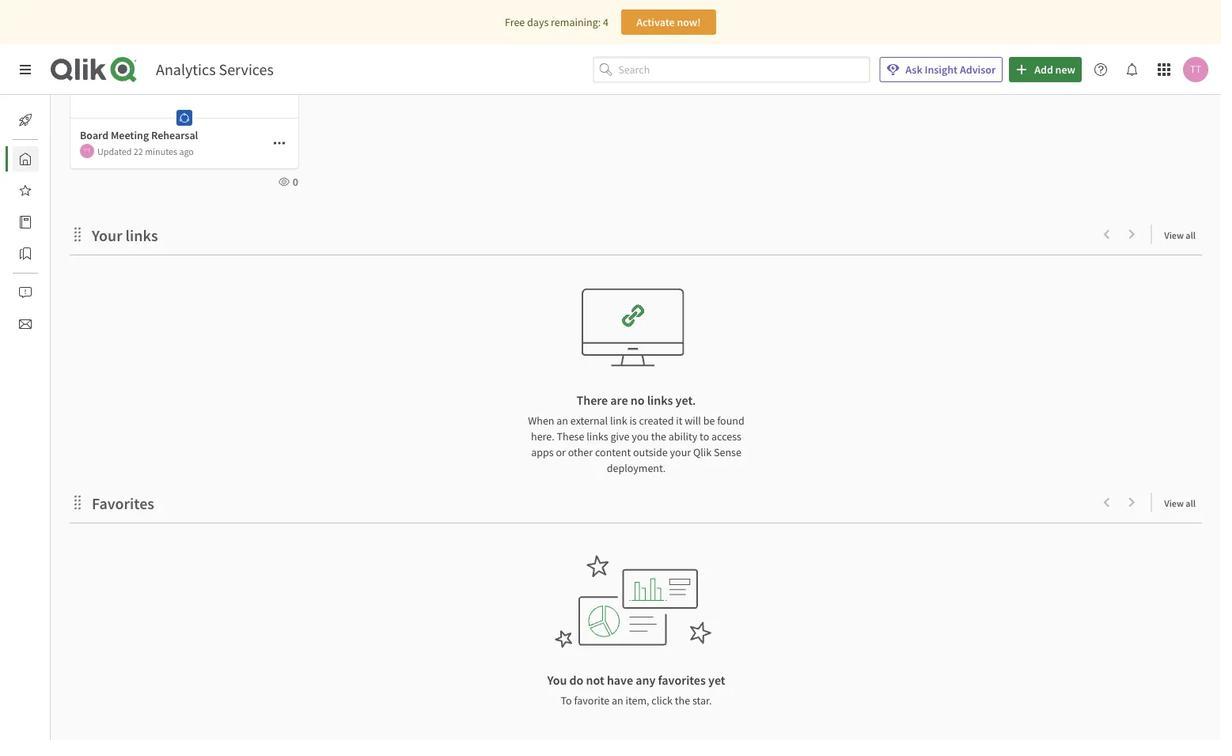 Task type: describe. For each thing, give the bounding box(es) containing it.
move collection image
[[70, 495, 85, 511]]

terry turtle element
[[80, 144, 94, 158]]

minutes
[[145, 145, 177, 157]]

board meeting rehearsal
[[80, 128, 198, 142]]

updated
[[97, 145, 132, 157]]

ask
[[906, 63, 923, 77]]

days
[[527, 15, 549, 29]]

there
[[577, 393, 608, 408]]

open sidebar menu image
[[19, 63, 32, 76]]

view for your links
[[1165, 229, 1184, 241]]

view all link for favorites
[[1165, 493, 1202, 513]]

ask insight advisor button
[[880, 57, 1003, 82]]

yet
[[708, 673, 726, 689]]

will
[[685, 414, 701, 428]]

all for your links
[[1186, 229, 1196, 241]]

this item has not been viewed in the last 28 days. image
[[278, 177, 290, 188]]

ability
[[669, 430, 698, 444]]

click
[[652, 694, 673, 708]]

link
[[610, 414, 627, 428]]

your links link
[[92, 226, 164, 246]]

you
[[547, 673, 567, 689]]

home link
[[13, 146, 79, 172]]

updated 22 minutes ago
[[97, 145, 194, 157]]

to
[[700, 430, 709, 444]]

now!
[[677, 15, 701, 29]]

remaining:
[[551, 15, 601, 29]]

to
[[561, 694, 572, 708]]

your links
[[92, 226, 158, 246]]

collections image
[[19, 248, 32, 260]]

1 vertical spatial links
[[647, 393, 673, 408]]

activate now! link
[[621, 9, 716, 35]]

there are no links yet. when an external link is created it will be found here. these links give you the ability to access apps or other content outside your qlik sense deployment.
[[528, 393, 745, 476]]

add new
[[1035, 63, 1076, 77]]

you
[[632, 430, 649, 444]]

item,
[[626, 694, 649, 708]]

here.
[[531, 430, 555, 444]]

have
[[607, 673, 633, 689]]

apps
[[531, 446, 554, 460]]

4
[[603, 15, 609, 29]]

analytics services
[[156, 60, 274, 80]]

view for favorites
[[1165, 497, 1184, 510]]

no
[[631, 393, 645, 408]]

it
[[676, 414, 683, 428]]

move collection image
[[70, 227, 85, 243]]

not
[[586, 673, 604, 689]]

board
[[80, 128, 109, 142]]

add
[[1035, 63, 1053, 77]]

sense
[[714, 446, 742, 460]]

these
[[557, 430, 584, 444]]

favorites
[[92, 494, 154, 514]]

access
[[712, 430, 742, 444]]

external
[[571, 414, 608, 428]]

found
[[717, 414, 745, 428]]

advisor
[[960, 63, 996, 77]]



Task type: vqa. For each thing, say whether or not it's contained in the screenshot.
the bottommost View
yes



Task type: locate. For each thing, give the bounding box(es) containing it.
0 horizontal spatial links
[[126, 226, 158, 246]]

0 horizontal spatial an
[[557, 414, 568, 428]]

the down created
[[651, 430, 666, 444]]

1 horizontal spatial an
[[612, 694, 623, 708]]

be
[[703, 414, 715, 428]]

meeting
[[111, 128, 149, 142]]

you do not have any favorites yet to favorite an item, click the star.
[[547, 673, 726, 708]]

free days remaining: 4
[[505, 15, 609, 29]]

1 vertical spatial view all
[[1165, 497, 1196, 510]]

catalog link
[[13, 210, 86, 235]]

0 vertical spatial links
[[126, 226, 158, 246]]

give
[[611, 430, 630, 444]]

an left item,
[[612, 694, 623, 708]]

searchbar element
[[593, 57, 870, 83]]

view all for favorites
[[1165, 497, 1196, 510]]

the left star.
[[675, 694, 690, 708]]

0
[[293, 175, 298, 189]]

1 vertical spatial view
[[1165, 497, 1184, 510]]

1 horizontal spatial links
[[587, 430, 608, 444]]

1 vertical spatial the
[[675, 694, 690, 708]]

an inside you do not have any favorites yet to favorite an item, click the star.
[[612, 694, 623, 708]]

the
[[651, 430, 666, 444], [675, 694, 690, 708]]

home
[[51, 152, 79, 166]]

your
[[92, 226, 122, 246]]

0 vertical spatial the
[[651, 430, 666, 444]]

1 vertical spatial an
[[612, 694, 623, 708]]

view all
[[1165, 229, 1196, 241], [1165, 497, 1196, 510]]

links right your
[[126, 226, 158, 246]]

terry turtle image
[[1183, 57, 1209, 82]]

rehearsal
[[151, 128, 198, 142]]

add new button
[[1009, 57, 1082, 82]]

any
[[636, 673, 656, 689]]

all for favorites
[[1186, 497, 1196, 510]]

view
[[1165, 229, 1184, 241], [1165, 497, 1184, 510]]

1 vertical spatial view all link
[[1165, 493, 1202, 513]]

an up these
[[557, 414, 568, 428]]

catalog
[[51, 215, 86, 230]]

analytics services element
[[156, 60, 274, 80]]

ago
[[179, 145, 194, 157]]

2 all from the top
[[1186, 497, 1196, 510]]

22
[[134, 145, 143, 157]]

navigation pane element
[[0, 101, 86, 344]]

insight
[[925, 63, 958, 77]]

0 vertical spatial an
[[557, 414, 568, 428]]

2 vertical spatial links
[[587, 430, 608, 444]]

favorite
[[574, 694, 610, 708]]

terry turtle image
[[80, 144, 94, 158]]

activate
[[637, 15, 675, 29]]

more actions image
[[273, 137, 286, 150]]

1 horizontal spatial the
[[675, 694, 690, 708]]

the inside you do not have any favorites yet to favorite an item, click the star.
[[675, 694, 690, 708]]

analytics
[[156, 60, 216, 80]]

created
[[639, 414, 674, 428]]

turtlespace element
[[172, 105, 197, 131]]

the inside the there are no links yet. when an external link is created it will be found here. these links give you the ability to access apps or other content outside your qlik sense deployment.
[[651, 430, 666, 444]]

this item has not been viewed in the last 28 days. element
[[275, 175, 298, 189]]

qlik
[[693, 446, 712, 460]]

favorites image
[[19, 184, 32, 197]]

subscriptions image
[[19, 318, 32, 331]]

an
[[557, 414, 568, 428], [612, 694, 623, 708]]

catalog image
[[19, 216, 32, 229]]

favorites link
[[92, 494, 161, 514]]

links
[[126, 226, 158, 246], [647, 393, 673, 408], [587, 430, 608, 444]]

do
[[570, 673, 584, 689]]

2 view from the top
[[1165, 497, 1184, 510]]

1 view all from the top
[[1165, 229, 1196, 241]]

1 all from the top
[[1186, 229, 1196, 241]]

favorites
[[658, 673, 706, 689]]

when
[[528, 414, 554, 428]]

view all for your links
[[1165, 229, 1196, 241]]

getting started image
[[19, 114, 32, 127]]

all
[[1186, 229, 1196, 241], [1186, 497, 1196, 510]]

are
[[611, 393, 628, 408]]

your
[[670, 446, 691, 460]]

yet.
[[676, 393, 696, 408]]

2 horizontal spatial links
[[647, 393, 673, 408]]

0 horizontal spatial the
[[651, 430, 666, 444]]

outside
[[633, 446, 668, 460]]

free
[[505, 15, 525, 29]]

0 vertical spatial all
[[1186, 229, 1196, 241]]

0 vertical spatial view all
[[1165, 229, 1196, 241]]

an inside the there are no links yet. when an external link is created it will be found here. these links give you the ability to access apps or other content outside your qlik sense deployment.
[[557, 414, 568, 428]]

alerts image
[[19, 287, 32, 299]]

view all link
[[1165, 225, 1202, 245], [1165, 493, 1202, 513]]

new
[[1056, 63, 1076, 77]]

star.
[[693, 694, 712, 708]]

ask insight advisor
[[906, 63, 996, 77]]

0 vertical spatial view all link
[[1165, 225, 1202, 245]]

other
[[568, 446, 593, 460]]

or
[[556, 446, 566, 460]]

is
[[630, 414, 637, 428]]

0 vertical spatial view
[[1165, 229, 1184, 241]]

1 view from the top
[[1165, 229, 1184, 241]]

links down external
[[587, 430, 608, 444]]

home image
[[19, 153, 32, 165]]

content
[[595, 446, 631, 460]]

activate now!
[[637, 15, 701, 29]]

1 vertical spatial all
[[1186, 497, 1196, 510]]

1 view all link from the top
[[1165, 225, 1202, 245]]

2 view all link from the top
[[1165, 493, 1202, 513]]

2 view all from the top
[[1165, 497, 1196, 510]]

Search text field
[[618, 57, 870, 83]]

links up created
[[647, 393, 673, 408]]

services
[[219, 60, 274, 80]]

view all link for your links
[[1165, 225, 1202, 245]]

deployment.
[[607, 461, 666, 476]]



